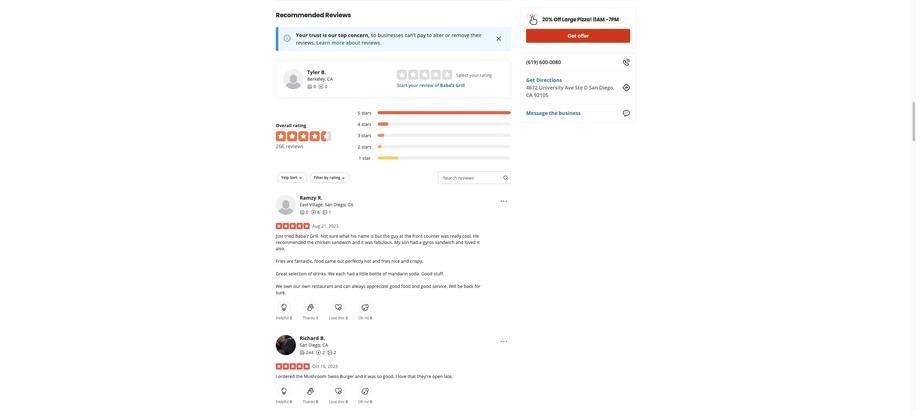 Task type: describe. For each thing, give the bounding box(es) containing it.
top
[[338, 32, 347, 39]]

pizza!
[[577, 16, 592, 23]]

2 left thanks 1
[[290, 316, 292, 321]]

no for b.
[[364, 400, 369, 405]]

nice
[[392, 258, 400, 264]]

tried
[[285, 233, 294, 239]]

search reviews
[[443, 175, 474, 181]]

our inside info 'alert'
[[328, 32, 337, 39]]

the down grill.
[[307, 240, 314, 246]]

reviews. inside so businesses can't pay to alter or remove their reviews.
[[296, 39, 315, 46]]

start your review of baba'z grill
[[397, 82, 465, 88]]

ca inside ramzy r. east village, san diego, ca
[[348, 202, 353, 208]]

also.
[[276, 246, 285, 252]]

1 horizontal spatial of
[[383, 271, 387, 277]]

1 vertical spatial was
[[365, 240, 373, 246]]

(0 reactions) element left love this 0
[[316, 400, 318, 405]]

0 vertical spatial was
[[441, 233, 449, 239]]

richard
[[300, 335, 319, 342]]

mandarin
[[388, 271, 408, 277]]

get directions 4672 university ave ste d san diego, ca 92105
[[526, 77, 614, 99]]

21,
[[321, 223, 327, 229]]

at
[[399, 233, 403, 239]]

the right ordered
[[296, 374, 303, 380]]

oh for richard b.
[[358, 400, 363, 405]]

2 inside reviews element
[[322, 350, 325, 356]]

oct 16, 2023
[[312, 364, 338, 370]]

1 vertical spatial 3
[[346, 316, 348, 321]]

star
[[362, 155, 370, 161]]

recommended
[[276, 240, 306, 246]]

and down the soda.
[[412, 284, 420, 290]]

filter by rating button
[[310, 173, 350, 183]]

get offer
[[568, 32, 589, 39]]

1 vertical spatial had
[[347, 271, 355, 277]]

helpful for richard b.
[[276, 400, 289, 405]]

stars for 5 stars
[[361, 110, 371, 116]]

  text field inside recommended reviews element
[[438, 172, 511, 184]]

not
[[321, 233, 328, 239]]

8
[[317, 209, 320, 215]]

filter
[[314, 175, 323, 180]]

0 vertical spatial we
[[328, 271, 335, 277]]

ave
[[565, 84, 574, 91]]

open
[[432, 374, 443, 380]]

info alert
[[276, 27, 511, 51]]

they're
[[417, 374, 431, 380]]

and right nice
[[401, 258, 409, 264]]

oh for ramzy r.
[[358, 316, 363, 321]]

recommended reviews
[[276, 11, 351, 19]]

16 review v2 image for ramzy
[[311, 210, 316, 215]]

tyler b. link
[[307, 69, 326, 76]]

92105
[[534, 92, 548, 99]]

hot
[[364, 258, 371, 264]]

1 vertical spatial a
[[356, 271, 358, 277]]

600-
[[539, 59, 549, 66]]

this for r.
[[338, 316, 345, 321]]

16 review v2 image for richard
[[316, 351, 321, 356]]

b. for richard b.
[[320, 335, 325, 342]]

university
[[539, 84, 564, 91]]

d
[[584, 84, 588, 91]]

remove
[[452, 32, 470, 39]]

love this 0
[[329, 400, 348, 405]]

4 stars
[[358, 121, 371, 127]]

(0 reactions) element down burger
[[346, 400, 348, 405]]

fries are fantastic, food came out perfectly hot and fries nice and crispy.
[[276, 258, 423, 264]]

get directions link
[[526, 77, 562, 84]]

restaurant
[[312, 284, 333, 290]]

3 stars
[[358, 133, 371, 139]]

love this 3
[[329, 316, 348, 321]]

your trust is our top concern,
[[296, 32, 370, 39]]

2 own from the left
[[302, 284, 311, 290]]

photo of richard b. image
[[276, 336, 296, 356]]

yelp sort
[[281, 175, 297, 180]]

businesses
[[378, 32, 404, 39]]

(1 reaction) element
[[316, 316, 318, 321]]

start
[[397, 82, 407, 88]]

20% off large pizza! 11am -7pm
[[542, 16, 619, 23]]

4.5 star rating image
[[276, 131, 331, 141]]

your
[[296, 32, 308, 39]]

came
[[325, 258, 336, 264]]

is inside just tried baba'z grill.  not sure what his name is but the guy at the front counter was really cool.  he recommended the chicken sandwich and it was fabulous.  my son had a gyros sandwich and loved it also.
[[371, 233, 374, 239]]

front
[[412, 233, 423, 239]]

stuff.
[[434, 271, 444, 277]]

1 horizontal spatial it
[[364, 374, 367, 380]]

a inside just tried baba'z grill.  not sure what his name is but the guy at the front counter was really cool.  he recommended the chicken sandwich and it was fabulous.  my son had a gyros sandwich and loved it also.
[[419, 240, 422, 246]]

16 friends v2 image
[[300, 351, 305, 356]]

search
[[443, 175, 457, 181]]

16 photos v2 image for richard b.
[[327, 351, 332, 356]]

ca inside get directions 4672 university ave ste d san diego, ca 92105
[[526, 92, 533, 99]]

0 horizontal spatial of
[[308, 271, 312, 277]]

filter reviews by 1 star rating element
[[351, 155, 511, 162]]

san inside richard b. san diego, ca
[[300, 342, 307, 348]]

pay
[[417, 32, 426, 39]]

will
[[449, 284, 456, 290]]

16,
[[321, 364, 327, 370]]

close image
[[495, 35, 502, 43]]

to
[[427, 32, 432, 39]]

(619) 600-0080
[[526, 59, 561, 66]]

san inside ramzy r. east village, san diego, ca
[[325, 202, 333, 208]]

20%
[[542, 16, 553, 23]]

love for b.
[[329, 400, 337, 405]]

24 directions v2 image
[[623, 84, 630, 92]]

directions
[[536, 77, 562, 84]]

richard b. link
[[300, 335, 325, 342]]

the up fabulous.
[[383, 233, 390, 239]]

ca inside the "tyler b. berkeley, ca"
[[327, 76, 333, 82]]

is inside info 'alert'
[[323, 32, 327, 39]]

yelp
[[281, 175, 289, 180]]

(2 reactions) element
[[290, 316, 292, 321]]

friends element for richard b.
[[300, 350, 314, 356]]

their
[[471, 32, 482, 39]]

the inside button
[[549, 110, 557, 117]]

2 i from the left
[[396, 374, 397, 380]]

7pm
[[609, 16, 619, 23]]

photos element for ramzy r.
[[322, 209, 331, 216]]

recommended reviews element
[[256, 0, 531, 412]]

and down really
[[456, 240, 463, 246]]

appreciate
[[367, 284, 388, 290]]

select
[[456, 72, 468, 78]]

1 i from the left
[[276, 374, 277, 380]]

late.
[[444, 374, 453, 380]]

his
[[351, 233, 357, 239]]

diego, inside richard b. san diego, ca
[[308, 342, 321, 348]]

24 phone v2 image
[[623, 59, 630, 66]]

little
[[359, 271, 368, 277]]

16 friends v2 image for ramzy
[[300, 210, 305, 215]]

helpful 2
[[276, 316, 292, 321]]

get offer button
[[526, 29, 630, 43]]

baba'z inside just tried baba'z grill.  not sure what his name is but the guy at the front counter was really cool.  he recommended the chicken sandwich and it was fabulous.  my son had a gyros sandwich and loved it also.
[[295, 233, 309, 239]]

photo of ramzy r. image
[[276, 195, 296, 215]]

5 star rating image for ramzy r.
[[276, 223, 310, 230]]

ca inside richard b. san diego, ca
[[323, 342, 328, 348]]

stars for 4 stars
[[361, 121, 371, 127]]

0 horizontal spatial food
[[314, 258, 324, 264]]

1 own from the left
[[284, 284, 292, 290]]

and left can
[[334, 284, 342, 290]]

always
[[352, 284, 366, 290]]

ramzy r. link
[[300, 195, 322, 202]]

each
[[336, 271, 346, 277]]

but
[[375, 233, 382, 239]]

oh no 0 for ramzy r.
[[358, 316, 372, 321]]

sure.
[[276, 290, 286, 296]]

the right the at
[[405, 233, 411, 239]]

learn
[[316, 39, 330, 46]]

love
[[398, 374, 407, 380]]

about
[[346, 39, 360, 46]]

16 friends v2 image for tyler
[[307, 84, 312, 89]]

(0 reactions) element left thanks 0
[[290, 400, 292, 405]]

and down his on the bottom
[[352, 240, 360, 246]]

b. for tyler b.
[[321, 69, 326, 76]]

message the business button
[[526, 110, 581, 117]]

burger
[[340, 374, 354, 380]]

(3 reactions) element
[[346, 316, 348, 321]]

perfectly
[[345, 258, 363, 264]]

fabulous.
[[374, 240, 393, 246]]

soda.
[[409, 271, 420, 277]]

our inside we own our own restaurant and can always appreciate good food and good service.  will be back for sure.
[[293, 284, 301, 290]]

name
[[358, 233, 370, 239]]

yelp sort button
[[277, 173, 307, 183]]

2023 for r.
[[329, 223, 339, 229]]

that
[[408, 374, 416, 380]]

photo of tyler b. image
[[283, 69, 304, 89]]

helpful for ramzy r.
[[276, 316, 289, 321]]



Task type: vqa. For each thing, say whether or not it's contained in the screenshot.
NOTE - Of course with over 22 million views of my Yelp reviews and pics in 2022 I can tell you what is great !
no



Task type: locate. For each thing, give the bounding box(es) containing it.
just
[[276, 233, 283, 239]]

for
[[475, 284, 481, 290]]

reviews element containing 8
[[311, 209, 320, 216]]

ramzy
[[300, 195, 316, 202]]

0 vertical spatial friends element
[[307, 84, 316, 90]]

this for b.
[[338, 400, 345, 405]]

24 info v2 image
[[283, 35, 291, 42]]

1 horizontal spatial reviews
[[458, 175, 474, 181]]

1 horizontal spatial your
[[469, 72, 479, 78]]

friends element for ramzy r.
[[300, 209, 309, 216]]

stars up star
[[361, 144, 371, 150]]

friends element
[[307, 84, 316, 90], [300, 209, 309, 216], [300, 350, 314, 356]]

0 horizontal spatial we
[[276, 284, 282, 290]]

helpful left (2 reactions) element
[[276, 316, 289, 321]]

thanks
[[303, 316, 315, 321], [303, 400, 315, 405]]

2 menu image from the top
[[500, 338, 508, 346]]

1 vertical spatial oh no 0
[[358, 400, 372, 405]]

friends element down berkeley,
[[307, 84, 316, 90]]

0 horizontal spatial own
[[284, 284, 292, 290]]

2 up oct 16, 2023
[[334, 350, 336, 356]]

helpful down ordered
[[276, 400, 289, 405]]

friends element down east
[[300, 209, 309, 216]]

0 vertical spatial love
[[329, 316, 337, 321]]

we up the sure. on the bottom left of page
[[276, 284, 282, 290]]

1 stars from the top
[[361, 110, 371, 116]]

(0 reactions) element right the (3 reactions) element
[[370, 316, 372, 321]]

tyler
[[307, 69, 320, 76]]

2 reviews. from the left
[[362, 39, 382, 46]]

gyros
[[423, 240, 434, 246]]

guy
[[391, 233, 398, 239]]

thanks left the (1 reaction) element
[[303, 316, 315, 321]]

a down front
[[419, 240, 422, 246]]

0 vertical spatial 16 friends v2 image
[[307, 84, 312, 89]]

message
[[526, 110, 548, 117]]

0 vertical spatial diego,
[[599, 84, 614, 91]]

is up learn
[[323, 32, 327, 39]]

had down front
[[410, 240, 418, 246]]

0 vertical spatial get
[[568, 32, 576, 39]]

0 horizontal spatial a
[[356, 271, 358, 277]]

1 horizontal spatial baba'z
[[440, 82, 455, 88]]

rating inside dropdown button
[[330, 175, 340, 180]]

food down mandarin
[[401, 284, 411, 290]]

r.
[[318, 195, 322, 202]]

sandwich down 'what'
[[332, 240, 351, 246]]

so inside so businesses can't pay to alter or remove their reviews.
[[371, 32, 376, 39]]

1 horizontal spatial diego,
[[334, 202, 347, 208]]

4
[[358, 121, 360, 127]]

1 vertical spatial photos element
[[327, 350, 336, 356]]

more
[[332, 39, 345, 46]]

learn more about reviews. link
[[316, 39, 382, 46]]

off
[[554, 16, 561, 23]]

baba'z left grill
[[440, 82, 455, 88]]

1 vertical spatial baba'z
[[295, 233, 309, 239]]

1 up richard b. link
[[316, 316, 318, 321]]

0 horizontal spatial baba'z
[[295, 233, 309, 239]]

your right start
[[409, 82, 418, 88]]

get left 'offer'
[[568, 32, 576, 39]]

your right select
[[469, 72, 479, 78]]

1 reviews. from the left
[[296, 39, 315, 46]]

0 horizontal spatial so
[[371, 32, 376, 39]]

so businesses can't pay to alter or remove their reviews.
[[296, 32, 482, 46]]

16 review v2 image
[[319, 84, 324, 89], [311, 210, 316, 215], [316, 351, 321, 356]]

good.
[[383, 374, 395, 380]]

back
[[464, 284, 473, 290]]

0 horizontal spatial 3
[[346, 316, 348, 321]]

swiss
[[328, 374, 339, 380]]

b. inside richard b. san diego, ca
[[320, 335, 325, 342]]

0 horizontal spatial had
[[347, 271, 355, 277]]

0 vertical spatial helpful
[[276, 316, 289, 321]]

reviews element
[[319, 84, 327, 90], [311, 209, 320, 216], [316, 350, 325, 356]]

san inside get directions 4672 university ave ste d san diego, ca 92105
[[589, 84, 598, 91]]

2023 for b.
[[328, 364, 338, 370]]

0 vertical spatial photos element
[[322, 209, 331, 216]]

1 horizontal spatial is
[[371, 233, 374, 239]]

bottle
[[369, 271, 381, 277]]

1 inside photos element
[[329, 209, 331, 215]]

3 right the (1 reaction) element
[[346, 316, 348, 321]]

overall
[[276, 123, 292, 129]]

1 for 1 star
[[359, 155, 361, 161]]

1 vertical spatial 1
[[329, 209, 331, 215]]

photos element for richard b.
[[327, 350, 336, 356]]

1 horizontal spatial i
[[396, 374, 397, 380]]

stars right 5
[[361, 110, 371, 116]]

chicken
[[315, 240, 331, 246]]

0 vertical spatial 3
[[358, 133, 360, 139]]

i
[[276, 374, 277, 380], [396, 374, 397, 380]]

0 horizontal spatial it
[[361, 240, 364, 246]]

learn more about reviews.
[[316, 39, 382, 46]]

16 chevron down v2 image
[[298, 176, 303, 181]]

oh no 0 down i ordered the mushroom swiss burger and it was so good. i love that they're open late.
[[358, 400, 372, 405]]

1 horizontal spatial 16 friends v2 image
[[307, 84, 312, 89]]

b. inside the "tyler b. berkeley, ca"
[[321, 69, 326, 76]]

1 sandwich from the left
[[332, 240, 351, 246]]

i left love
[[396, 374, 397, 380]]

we inside we own our own restaurant and can always appreciate good food and good service.  will be back for sure.
[[276, 284, 282, 290]]

message the business
[[526, 110, 581, 117]]

your for start
[[409, 82, 418, 88]]

this left the (3 reactions) element
[[338, 316, 345, 321]]

2 horizontal spatial of
[[435, 82, 439, 88]]

of right 'review'
[[435, 82, 439, 88]]

5 star rating image up tried on the left of page
[[276, 223, 310, 230]]

fantastic,
[[295, 258, 313, 264]]

sandwich down really
[[435, 240, 454, 246]]

own down selection
[[302, 284, 311, 290]]

oh no 0 for richard b.
[[358, 400, 372, 405]]

had right each at the bottom left of page
[[347, 271, 355, 277]]

oh right love this 0
[[358, 400, 363, 405]]

mushroom
[[304, 374, 327, 380]]

0 vertical spatial san
[[589, 84, 598, 91]]

it down name
[[361, 240, 364, 246]]

it right burger
[[364, 374, 367, 380]]

rating right select
[[480, 72, 492, 78]]

love right thanks 0
[[329, 400, 337, 405]]

(0 reactions) element
[[370, 316, 372, 321], [290, 400, 292, 405], [316, 400, 318, 405], [346, 400, 348, 405], [370, 400, 372, 405]]

friends element containing 244
[[300, 350, 314, 356]]

1 for 1
[[329, 209, 331, 215]]

rating element
[[397, 70, 452, 80]]

and right burger
[[355, 374, 363, 380]]

2023 right 16,
[[328, 364, 338, 370]]

stars right '4' in the left of the page
[[361, 121, 371, 127]]

really
[[450, 233, 461, 239]]

1 horizontal spatial reviews.
[[362, 39, 382, 46]]

photos element up oct 16, 2023
[[327, 350, 336, 356]]

1 vertical spatial 2023
[[328, 364, 338, 370]]

1 thanks from the top
[[303, 316, 315, 321]]

i left ordered
[[276, 374, 277, 380]]

1 oh no 0 from the top
[[358, 316, 372, 321]]

2 love from the top
[[329, 400, 337, 405]]

16 review v2 image for tyler
[[319, 84, 324, 89]]

no
[[364, 316, 369, 321], [364, 400, 369, 405]]

0 horizontal spatial diego,
[[308, 342, 321, 348]]

can
[[343, 284, 351, 290]]

5 star rating image
[[276, 223, 310, 230], [276, 364, 310, 370]]

no for r.
[[364, 316, 369, 321]]

2 down 3 stars
[[358, 144, 360, 150]]

1 vertical spatial reviews
[[458, 175, 474, 181]]

0 vertical spatial 16 photos v2 image
[[322, 210, 327, 215]]

stars for 3 stars
[[361, 133, 371, 139]]

1 vertical spatial friends element
[[300, 209, 309, 216]]

1 horizontal spatial so
[[377, 374, 382, 380]]

0 vertical spatial had
[[410, 240, 418, 246]]

food
[[314, 258, 324, 264], [401, 284, 411, 290]]

1 left star
[[359, 155, 361, 161]]

0 horizontal spatial reviews.
[[296, 39, 315, 46]]

2 vertical spatial was
[[368, 374, 376, 380]]

of right bottle
[[383, 271, 387, 277]]

2 vertical spatial san
[[300, 342, 307, 348]]

1 good from the left
[[390, 284, 400, 290]]

2 oh no 0 from the top
[[358, 400, 372, 405]]

thanks 1
[[303, 316, 318, 321]]

0 vertical spatial 16 review v2 image
[[319, 84, 324, 89]]

the right message
[[549, 110, 557, 117]]

of left drinks.
[[308, 271, 312, 277]]

rating for filter by rating
[[330, 175, 340, 180]]

rating up 4.5 star rating image
[[293, 123, 306, 129]]

0 horizontal spatial our
[[293, 284, 301, 290]]

is left but
[[371, 233, 374, 239]]

1 horizontal spatial san
[[325, 202, 333, 208]]

oh no 0 right the (3 reactions) element
[[358, 316, 372, 321]]

our down selection
[[293, 284, 301, 290]]

2 5 star rating image from the top
[[276, 364, 310, 370]]

0 horizontal spatial good
[[390, 284, 400, 290]]

friends element for tyler b.
[[307, 84, 316, 90]]

2 horizontal spatial 1
[[359, 155, 361, 161]]

reviews element containing 2
[[316, 350, 325, 356]]

1 horizontal spatial 1
[[329, 209, 331, 215]]

reviews
[[325, 11, 351, 19]]

out
[[337, 258, 344, 264]]

16 chevron down v2 image
[[341, 176, 346, 181]]

1 vertical spatial helpful
[[276, 400, 289, 405]]

reviews for search reviews
[[458, 175, 474, 181]]

b. right richard
[[320, 335, 325, 342]]

2 right 244
[[322, 350, 325, 356]]

1 vertical spatial diego,
[[334, 202, 347, 208]]

1 no from the top
[[364, 316, 369, 321]]

0 horizontal spatial rating
[[293, 123, 306, 129]]

0 vertical spatial 1
[[359, 155, 361, 161]]

no down i ordered the mushroom swiss burger and it was so good. i love that they're open late.
[[364, 400, 369, 405]]

stars for 2 stars
[[361, 144, 371, 150]]

2 stars from the top
[[361, 121, 371, 127]]

thanks for richard
[[303, 400, 315, 405]]

my
[[394, 240, 401, 246]]

1 this from the top
[[338, 316, 345, 321]]

16 photos v2 image up oct 16, 2023
[[327, 351, 332, 356]]

2 good from the left
[[421, 284, 431, 290]]

0 vertical spatial our
[[328, 32, 337, 39]]

thanks for ramzy
[[303, 316, 315, 321]]

can't
[[405, 32, 416, 39]]

sandwich
[[332, 240, 351, 246], [435, 240, 454, 246]]

reviews element for tyler
[[319, 84, 327, 90]]

reviews down 4.5 star rating image
[[286, 143, 304, 150]]

1 vertical spatial we
[[276, 284, 282, 290]]

0 horizontal spatial sandwich
[[332, 240, 351, 246]]

1 vertical spatial our
[[293, 284, 301, 290]]

1 vertical spatial this
[[338, 400, 345, 405]]

offer
[[578, 32, 589, 39]]

san right village,
[[325, 202, 333, 208]]

reviews element right 244
[[316, 350, 325, 356]]

great selection of drinks.  we each had a little bottle of mandarin soda. good stuff.
[[276, 271, 444, 277]]

1 vertical spatial 16 review v2 image
[[311, 210, 316, 215]]

reviews element for richard
[[316, 350, 325, 356]]

diego, inside ramzy r. east village, san diego, ca
[[334, 202, 347, 208]]

oh right the (3 reactions) element
[[358, 316, 363, 321]]

ordered
[[278, 374, 295, 380]]

menu image for ramzy r.
[[500, 198, 508, 205]]

1 vertical spatial get
[[526, 77, 535, 84]]

16 friends v2 image
[[307, 84, 312, 89], [300, 210, 305, 215]]

and
[[352, 240, 360, 246], [456, 240, 463, 246], [372, 258, 380, 264], [401, 258, 409, 264], [334, 284, 342, 290], [412, 284, 420, 290], [355, 374, 363, 380]]

filter reviews by 4 stars rating element
[[351, 121, 511, 128]]

2 vertical spatial diego,
[[308, 342, 321, 348]]

2 horizontal spatial it
[[477, 240, 480, 246]]

1 vertical spatial no
[[364, 400, 369, 405]]

or
[[445, 32, 450, 39]]

our
[[328, 32, 337, 39], [293, 284, 301, 290]]

16 photos v2 image right 8
[[322, 210, 327, 215]]

stars up 2 stars
[[361, 133, 371, 139]]

16 review v2 image right 244
[[316, 351, 321, 356]]

diego, inside get directions 4672 university ave ste d san diego, ca 92105
[[599, 84, 614, 91]]

aug 21, 2023
[[312, 223, 339, 229]]

reviews for 266 reviews
[[286, 143, 304, 150]]

1 vertical spatial b.
[[320, 335, 325, 342]]

0 vertical spatial reviews
[[286, 143, 304, 150]]

get inside button
[[568, 32, 576, 39]]

2 horizontal spatial rating
[[480, 72, 492, 78]]

menu image for richard b.
[[500, 338, 508, 346]]

3 stars from the top
[[361, 133, 371, 139]]

1 horizontal spatial rating
[[330, 175, 340, 180]]

2 oh from the top
[[358, 400, 363, 405]]

16 photos v2 image
[[322, 210, 327, 215], [327, 351, 332, 356]]

2 this from the top
[[338, 400, 345, 405]]

the
[[549, 110, 557, 117], [383, 233, 390, 239], [405, 233, 411, 239], [307, 240, 314, 246], [296, 374, 303, 380]]

rating for select your rating
[[480, 72, 492, 78]]

-
[[606, 16, 609, 23]]

0 vertical spatial menu image
[[500, 198, 508, 205]]

16 photos v2 image for ramzy r.
[[322, 210, 327, 215]]

photos element
[[322, 209, 331, 216], [327, 350, 336, 356]]

reviews element containing 0
[[319, 84, 327, 90]]

2 sandwich from the left
[[435, 240, 454, 246]]

5 star rating image up ordered
[[276, 364, 310, 370]]

fries
[[381, 258, 390, 264]]

1 vertical spatial 16 photos v2 image
[[327, 351, 332, 356]]

good down good
[[421, 284, 431, 290]]

1 5 star rating image from the top
[[276, 223, 310, 230]]

baba'z left grill.
[[295, 233, 309, 239]]

1 horizontal spatial a
[[419, 240, 422, 246]]

your
[[469, 72, 479, 78], [409, 82, 418, 88]]

reviews element down village,
[[311, 209, 320, 216]]

0 vertical spatial no
[[364, 316, 369, 321]]

rating
[[480, 72, 492, 78], [293, 123, 306, 129], [330, 175, 340, 180]]

get for get directions 4672 university ave ste d san diego, ca 92105
[[526, 77, 535, 84]]

2 vertical spatial friends element
[[300, 350, 314, 356]]

1 menu image from the top
[[500, 198, 508, 205]]

2 stars
[[358, 144, 371, 150]]

your for select
[[469, 72, 479, 78]]

get up the 4672
[[526, 77, 535, 84]]

1 right 8
[[329, 209, 331, 215]]

0 vertical spatial is
[[323, 32, 327, 39]]

diego, right village,
[[334, 202, 347, 208]]

1 horizontal spatial own
[[302, 284, 311, 290]]

16 friends v2 image down east
[[300, 210, 305, 215]]

1 vertical spatial love
[[329, 400, 337, 405]]

review
[[419, 82, 434, 88]]

0080
[[549, 59, 561, 66]]

had inside just tried baba'z grill.  not sure what his name is but the guy at the front counter was really cool.  he recommended the chicken sandwich and it was fabulous.  my son had a gyros sandwich and loved it also.
[[410, 240, 418, 246]]

a left the little
[[356, 271, 358, 277]]

16 review v2 image down berkeley,
[[319, 84, 324, 89]]

0 vertical spatial your
[[469, 72, 479, 78]]

tyler b. berkeley, ca
[[307, 69, 333, 82]]

2 thanks from the top
[[303, 400, 315, 405]]

2 vertical spatial reviews element
[[316, 350, 325, 356]]

0 horizontal spatial reviews
[[286, 143, 304, 150]]

2 vertical spatial 1
[[316, 316, 318, 321]]

photos element containing 2
[[327, 350, 336, 356]]

by
[[324, 175, 329, 180]]

search image
[[503, 176, 508, 181]]

0 vertical spatial so
[[371, 32, 376, 39]]

and right 'hot'
[[372, 258, 380, 264]]

  text field
[[438, 172, 511, 184]]

get inside get directions 4672 university ave ste d san diego, ca 92105
[[526, 77, 535, 84]]

0 vertical spatial baba'z
[[440, 82, 455, 88]]

0 vertical spatial rating
[[480, 72, 492, 78]]

1 vertical spatial food
[[401, 284, 411, 290]]

photos element containing 1
[[322, 209, 331, 216]]

oh no 0
[[358, 316, 372, 321], [358, 400, 372, 405]]

1 vertical spatial san
[[325, 202, 333, 208]]

filter reviews by 5 stars rating element
[[351, 110, 511, 116]]

thanks right helpful 0
[[303, 400, 315, 405]]

3 down '4' in the left of the page
[[358, 133, 360, 139]]

this down burger
[[338, 400, 345, 405]]

of
[[435, 82, 439, 88], [308, 271, 312, 277], [383, 271, 387, 277]]

None radio
[[408, 70, 418, 80], [420, 70, 430, 80], [408, 70, 418, 80], [420, 70, 430, 80]]

2 horizontal spatial san
[[589, 84, 598, 91]]

diego, left "24 directions v2" icon
[[599, 84, 614, 91]]

16 friends v2 image down berkeley,
[[307, 84, 312, 89]]

son
[[402, 240, 409, 246]]

5 star rating image for richard b.
[[276, 364, 310, 370]]

1 vertical spatial so
[[377, 374, 382, 380]]

0 horizontal spatial is
[[323, 32, 327, 39]]

love left the (3 reactions) element
[[329, 316, 337, 321]]

1 horizontal spatial 3
[[358, 133, 360, 139]]

0 inside reviews element
[[325, 84, 327, 90]]

filter reviews by 2 stars rating element
[[351, 144, 511, 150]]

1 love from the top
[[329, 316, 337, 321]]

1 helpful from the top
[[276, 316, 289, 321]]

love for r.
[[329, 316, 337, 321]]

0 horizontal spatial your
[[409, 82, 418, 88]]

2023 right 21,
[[329, 223, 339, 229]]

menu image
[[500, 198, 508, 205], [500, 338, 508, 346]]

0 vertical spatial oh no 0
[[358, 316, 372, 321]]

food inside we own our own restaurant and can always appreciate good food and good service.  will be back for sure.
[[401, 284, 411, 290]]

2 no from the top
[[364, 400, 369, 405]]

5 stars
[[358, 110, 371, 116]]

266
[[276, 143, 284, 150]]

good down mandarin
[[390, 284, 400, 290]]

was down name
[[365, 240, 373, 246]]

reviews right "search"
[[458, 175, 474, 181]]

sort
[[290, 175, 297, 180]]

reviews element for ramzy
[[311, 209, 320, 216]]

it down he
[[477, 240, 480, 246]]

16 review v2 image left 8
[[311, 210, 316, 215]]

so right concern,
[[371, 32, 376, 39]]

baba'z
[[440, 82, 455, 88], [295, 233, 309, 239]]

reviews.
[[296, 39, 315, 46], [362, 39, 382, 46]]

sure
[[329, 233, 338, 239]]

0 horizontal spatial i
[[276, 374, 277, 380]]

food left came
[[314, 258, 324, 264]]

2 vertical spatial 16 review v2 image
[[316, 351, 321, 356]]

24 message v2 image
[[623, 110, 630, 117]]

was left really
[[441, 233, 449, 239]]

village,
[[309, 202, 324, 208]]

diego, down richard b. link
[[308, 342, 321, 348]]

trust
[[309, 32, 322, 39]]

it
[[361, 240, 364, 246], [477, 240, 480, 246], [364, 374, 367, 380]]

reviews. down your at the left of page
[[296, 39, 315, 46]]

love
[[329, 316, 337, 321], [329, 400, 337, 405]]

get for get offer
[[568, 32, 576, 39]]

we own our own restaurant and can always appreciate good food and good service.  will be back for sure.
[[276, 284, 481, 296]]

was
[[441, 233, 449, 239], [365, 240, 373, 246], [368, 374, 376, 380]]

get
[[568, 32, 576, 39], [526, 77, 535, 84]]

(0 reactions) element down i ordered the mushroom swiss burger and it was so good. i love that they're open late.
[[370, 400, 372, 405]]

aug
[[312, 223, 320, 229]]

2 helpful from the top
[[276, 400, 289, 405]]

1 vertical spatial thanks
[[303, 400, 315, 405]]

None radio
[[397, 70, 407, 80], [431, 70, 441, 80], [442, 70, 452, 80], [397, 70, 407, 80], [431, 70, 441, 80], [442, 70, 452, 80]]

filter reviews by 3 stars rating element
[[351, 133, 511, 139]]

counter
[[424, 233, 440, 239]]

4 stars from the top
[[361, 144, 371, 150]]

(no rating) image
[[397, 70, 452, 80]]

1 oh from the top
[[358, 316, 363, 321]]

0 horizontal spatial 1
[[316, 316, 318, 321]]

244
[[306, 350, 314, 356]]

so left good.
[[377, 374, 382, 380]]

reviews element down berkeley,
[[319, 84, 327, 90]]

reviews. down concern,
[[362, 39, 382, 46]]



